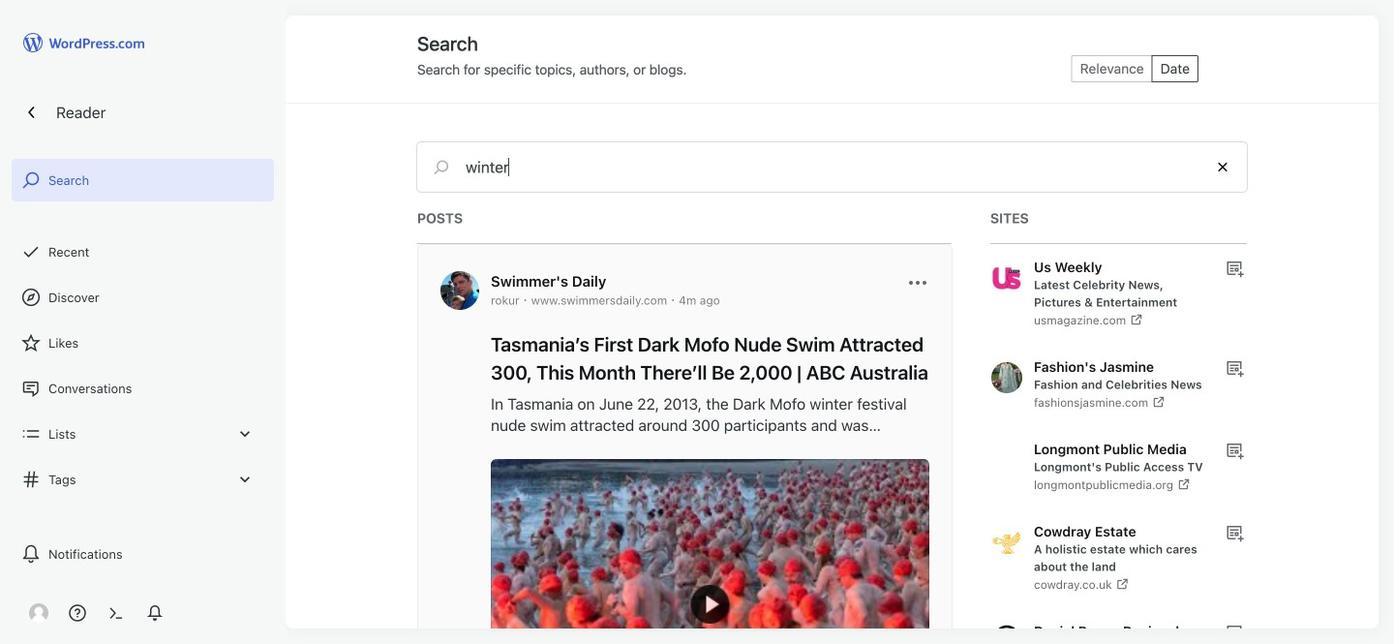 Task type: describe. For each thing, give the bounding box(es) containing it.
close search image
[[1199, 150, 1247, 185]]

1 subscribe image from the top
[[1225, 259, 1245, 278]]

open search image
[[417, 155, 466, 179]]

Search search field
[[466, 142, 1199, 192]]

toggle menu image
[[907, 271, 930, 294]]

4 subscribe image from the top
[[1225, 623, 1245, 642]]

play button image
[[691, 585, 730, 624]]

1 keyboard_arrow_down image from the top
[[235, 424, 255, 444]]

3 subscribe image from the top
[[1225, 523, 1245, 542]]

2 keyboard_arrow_down image from the top
[[235, 470, 255, 489]]



Task type: locate. For each thing, give the bounding box(es) containing it.
row
[[992, 244, 1248, 644]]

rokur image
[[441, 271, 479, 310]]

subscribe image
[[1225, 441, 1245, 460]]

subscribe image
[[1225, 259, 1245, 278], [1225, 358, 1245, 378], [1225, 523, 1245, 542], [1225, 623, 1245, 642]]

1 vertical spatial keyboard_arrow_down image
[[235, 470, 255, 489]]

None search field
[[417, 142, 1247, 192]]

2 subscribe image from the top
[[1225, 358, 1245, 378]]

None radio
[[1072, 55, 1152, 82], [1152, 55, 1199, 82], [1072, 55, 1152, 82], [1152, 55, 1199, 82]]

barbdwyerdefense image
[[29, 603, 48, 623]]

0 vertical spatial keyboard_arrow_down image
[[235, 424, 255, 444]]

keyboard_arrow_down image
[[235, 424, 255, 444], [235, 470, 255, 489]]

option group
[[1072, 55, 1199, 82]]



Task type: vqa. For each thing, say whether or not it's contained in the screenshot.
These
no



